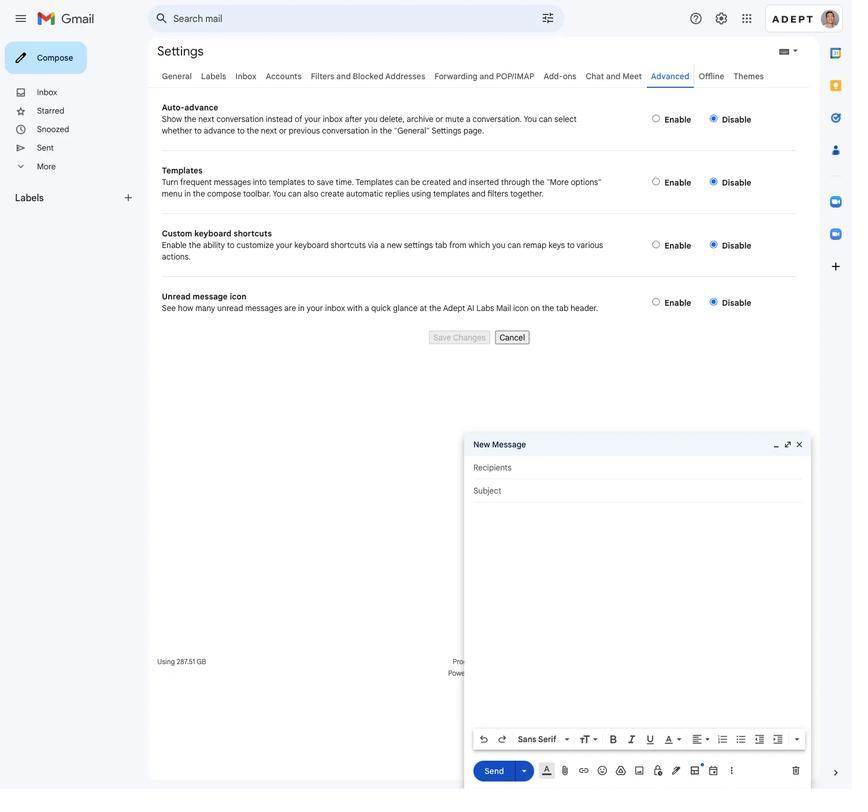 Task type: describe. For each thing, give the bounding box(es) containing it.
after
[[345, 114, 362, 124]]

remap
[[523, 240, 547, 250]]

into
[[253, 177, 267, 187]]

compose
[[37, 53, 73, 63]]

be
[[411, 177, 420, 187]]

0 horizontal spatial settings
[[157, 43, 204, 59]]

add-ons link
[[544, 71, 577, 81]]

blocked
[[353, 71, 384, 81]]

"more
[[547, 177, 569, 187]]

program policies link
[[453, 658, 505, 666]]

to inside the templates turn frequent messages into templates to save time. templates can be created and inserted through the "more options" menu in the compose toolbar. you can also create automatic replies using templates and filters together.
[[307, 177, 315, 187]]

0 vertical spatial shortcuts
[[234, 228, 272, 239]]

create
[[321, 189, 344, 199]]

in inside unread message icon see how many unread messages are in your inbox with a quick glance at the adept ai labs mail icon on the tab header.
[[298, 303, 305, 313]]

0 vertical spatial advance
[[185, 102, 218, 112]]

you inside 'custom keyboard shortcuts enable the ability to customize your keyboard shortcuts via a new settings tab from which you can remap keys to various actions.'
[[492, 240, 506, 250]]

select input tool image
[[792, 46, 799, 55]]

more button
[[0, 157, 139, 176]]

Search mail text field
[[173, 13, 509, 24]]

minimize image
[[772, 440, 781, 449]]

together.
[[510, 189, 544, 199]]

enable for auto-advance show the next conversation instead of your inbox after you delete, archive or mute a conversation. you can select whether to advance to the next or previous conversation in the "general" settings page.
[[665, 114, 692, 125]]

tab inside unread message icon see how many unread messages are in your inbox with a quick glance at the adept ai labs mail icon on the tab header.
[[556, 303, 569, 313]]

and for chat
[[606, 71, 621, 81]]

enable inside 'custom keyboard shortcuts enable the ability to customize your keyboard shortcuts via a new settings tab from which you can remap keys to various actions.'
[[162, 240, 187, 250]]

a inside auto-advance show the next conversation instead of your inbox after you delete, archive or mute a conversation. you can select whether to advance to the next or previous conversation in the "general" settings page.
[[466, 114, 471, 124]]

show
[[162, 114, 182, 124]]

1 horizontal spatial icon
[[513, 303, 529, 313]]

templates turn frequent messages into templates to save time. templates can be created and inserted through the "more options" menu in the compose toolbar. you can also create automatic replies using templates and filters together.
[[162, 165, 602, 199]]

general
[[162, 71, 192, 81]]

enable radio for enable the ability to customize your keyboard shortcuts via a new settings tab from which you can remap keys to various actions.
[[653, 241, 660, 248]]

undo ‪(⌘z)‬ image
[[478, 734, 490, 745]]

cancel
[[500, 332, 525, 343]]

messages inside unread message icon see how many unread messages are in your inbox with a quick glance at the adept ai labs mail icon on the tab header.
[[245, 303, 282, 313]]

custom keyboard shortcuts enable the ability to customize your keyboard shortcuts via a new settings tab from which you can remap keys to various actions.
[[162, 228, 603, 262]]

toggle confidential mode image
[[652, 765, 664, 777]]

0 horizontal spatial or
[[279, 125, 287, 136]]

bulleted list ‪(⌘⇧8)‬ image
[[736, 734, 747, 745]]

starred
[[37, 106, 64, 116]]

can left the also
[[288, 189, 302, 199]]

the down delete, on the top
[[380, 125, 392, 136]]

new
[[474, 439, 490, 450]]

sans serif
[[518, 734, 556, 744]]

in inside auto-advance show the next conversation instead of your inbox after you delete, archive or mute a conversation. you can select whether to advance to the next or previous conversation in the "general" settings page.
[[371, 125, 378, 136]]

using 287.51 gb
[[157, 658, 206, 666]]

new
[[387, 240, 402, 250]]

offline
[[699, 71, 725, 81]]

287.51
[[177, 658, 195, 666]]

header.
[[571, 303, 598, 313]]

of
[[295, 114, 302, 124]]

toolbar.
[[243, 189, 271, 199]]

chat and meet
[[586, 71, 642, 81]]

archive
[[407, 114, 434, 124]]

see
[[162, 303, 176, 313]]

by
[[478, 669, 485, 678]]

keys
[[549, 240, 565, 250]]

labels navigation
[[0, 37, 148, 789]]

more options image
[[729, 765, 736, 777]]

gmail image
[[37, 7, 100, 30]]

settings
[[404, 240, 433, 250]]

message
[[193, 291, 228, 302]]

the up "whether"
[[184, 114, 196, 124]]

also
[[304, 189, 319, 199]]

messages inside the templates turn frequent messages into templates to save time. templates can be created and inserted through the "more options" menu in the compose toolbar. you can also create automatic replies using templates and filters together.
[[214, 177, 251, 187]]

advanced link
[[651, 71, 690, 81]]

disable radio for enable the ability to customize your keyboard shortcuts via a new settings tab from which you can remap keys to various actions.
[[710, 241, 718, 248]]

program
[[453, 658, 480, 666]]

Subject field
[[474, 485, 802, 497]]

sans serif option
[[516, 734, 563, 745]]

unread message icon see how many unread messages are in your inbox with a quick glance at the adept ai labs mail icon on the tab header.
[[162, 291, 598, 313]]

previous
[[289, 125, 320, 136]]

tab inside 'custom keyboard shortcuts enable the ability to customize your keyboard shortcuts via a new settings tab from which you can remap keys to various actions.'
[[435, 240, 447, 250]]

pop/imap
[[496, 71, 535, 81]]

redo ‪(⌘y)‬ image
[[497, 734, 508, 745]]

menu
[[162, 189, 182, 199]]

enable for unread message icon see how many unread messages are in your inbox with a quick glance at the adept ai labs mail icon on the tab header.
[[665, 298, 692, 308]]

indent less ‪(⌘[)‬ image
[[754, 734, 766, 745]]

search mail image
[[152, 8, 172, 29]]

set up a time to meet image
[[708, 765, 719, 777]]

1 horizontal spatial templates
[[356, 177, 393, 187]]

a inside unread message icon see how many unread messages are in your inbox with a quick glance at the adept ai labs mail icon on the tab header.
[[365, 303, 369, 313]]

the right at
[[429, 303, 441, 313]]

indent more ‪(⌘])‬ image
[[773, 734, 784, 745]]

frequent
[[180, 177, 212, 187]]

ons
[[563, 71, 577, 81]]

0 horizontal spatial keyboard
[[194, 228, 232, 239]]

at
[[420, 303, 427, 313]]

underline ‪(⌘u)‬ image
[[645, 734, 656, 746]]

on
[[531, 303, 540, 313]]

using
[[157, 658, 175, 666]]

disable radio for see how many unread messages are in your inbox with a quick glance at the adept ai labs mail icon on the tab header.
[[710, 298, 718, 306]]

new message dialog
[[464, 433, 811, 789]]

select
[[555, 114, 577, 124]]

using
[[412, 189, 431, 199]]

serif
[[538, 734, 556, 744]]

in inside the templates turn frequent messages into templates to save time. templates can be created and inserted through the "more options" menu in the compose toolbar. you can also create automatic replies using templates and filters together.
[[184, 189, 191, 199]]

inbox inside unread message icon see how many unread messages are in your inbox with a quick glance at the adept ai labs mail icon on the tab header.
[[325, 303, 345, 313]]

quick
[[371, 303, 391, 313]]

ability
[[203, 240, 225, 250]]

enable radio for show the next conversation instead of your inbox after you delete, archive or mute a conversation. you can select whether to advance to the next or previous conversation in the "general" settings page.
[[653, 115, 660, 122]]

disable for enable the ability to customize your keyboard shortcuts via a new settings tab from which you can remap keys to various actions.
[[722, 241, 752, 251]]

new message
[[474, 439, 526, 450]]

save changes
[[434, 332, 486, 343]]

0 horizontal spatial conversation
[[217, 114, 264, 124]]

turn
[[162, 177, 178, 187]]

can up replies
[[395, 177, 409, 187]]

cancel button
[[495, 331, 530, 344]]

unread
[[162, 291, 191, 302]]

can inside auto-advance show the next conversation instead of your inbox after you delete, archive or mute a conversation. you can select whether to advance to the next or previous conversation in the "general" settings page.
[[539, 114, 553, 124]]

accounts
[[266, 71, 302, 81]]

labs
[[477, 303, 494, 313]]

add-
[[544, 71, 563, 81]]

and for forwarding
[[480, 71, 494, 81]]

enable for templates turn frequent messages into templates to save time. templates can be created and inserted through the "more options" menu in the compose toolbar. you can also create automatic replies using templates and filters together.
[[665, 178, 692, 188]]

1 horizontal spatial templates
[[433, 189, 470, 199]]

labels link
[[201, 71, 226, 81]]

0 vertical spatial templates
[[269, 177, 305, 187]]

0 vertical spatial icon
[[230, 291, 247, 302]]

1 horizontal spatial shortcuts
[[331, 240, 366, 250]]

snoozed link
[[37, 124, 69, 134]]

delete,
[[380, 114, 405, 124]]

compose
[[207, 189, 241, 199]]

changes
[[453, 332, 486, 343]]

support image
[[689, 12, 703, 25]]

0 vertical spatial templates
[[162, 165, 203, 175]]

gb
[[197, 658, 206, 666]]



Task type: vqa. For each thing, say whether or not it's contained in the screenshot.
More email options image
no



Task type: locate. For each thing, give the bounding box(es) containing it.
policies
[[481, 658, 505, 666]]

you inside auto-advance show the next conversation instead of your inbox after you delete, archive or mute a conversation. you can select whether to advance to the next or previous conversation in the "general" settings page.
[[524, 114, 537, 124]]

can left select
[[539, 114, 553, 124]]

your inside 'custom keyboard shortcuts enable the ability to customize your keyboard shortcuts via a new settings tab from which you can remap keys to various actions.'
[[276, 240, 292, 250]]

with
[[347, 303, 363, 313]]

labels down more
[[15, 192, 44, 204]]

customize
[[237, 240, 274, 250]]

and left the pop/imap
[[480, 71, 494, 81]]

you inside auto-advance show the next conversation instead of your inbox after you delete, archive or mute a conversation. you can select whether to advance to the next or previous conversation in the "general" settings page.
[[364, 114, 378, 124]]

you inside the templates turn frequent messages into templates to save time. templates can be created and inserted through the "more options" menu in the compose toolbar. you can also create automatic replies using templates and filters together.
[[273, 189, 286, 199]]

pop out image
[[784, 440, 793, 449]]

0 vertical spatial inbox
[[235, 71, 257, 81]]

0 horizontal spatial you
[[364, 114, 378, 124]]

main menu image
[[14, 12, 28, 25]]

message
[[492, 439, 526, 450]]

4 disable from the top
[[722, 298, 752, 308]]

tab
[[435, 240, 447, 250], [556, 303, 569, 313]]

2 disable from the top
[[722, 178, 752, 188]]

1 horizontal spatial inbox link
[[235, 71, 257, 81]]

footer containing using
[[148, 656, 811, 679]]

footer
[[148, 656, 811, 679]]

disable radio right enable radio
[[710, 298, 718, 306]]

0 vertical spatial inbox link
[[235, 71, 257, 81]]

0 horizontal spatial templates
[[162, 165, 203, 175]]

1 vertical spatial you
[[492, 240, 506, 250]]

Disable radio
[[710, 178, 718, 185], [710, 241, 718, 248]]

conversation down after
[[322, 125, 369, 136]]

meet
[[623, 71, 642, 81]]

in right are
[[298, 303, 305, 313]]

1 vertical spatial labels
[[15, 192, 44, 204]]

next down instead
[[261, 125, 277, 136]]

created
[[422, 177, 451, 187]]

sans
[[518, 734, 537, 744]]

auto-
[[162, 102, 185, 112]]

1 vertical spatial inbox
[[37, 87, 57, 97]]

the left previous
[[247, 125, 259, 136]]

a inside 'custom keyboard shortcuts enable the ability to customize your keyboard shortcuts via a new settings tab from which you can remap keys to various actions.'
[[380, 240, 385, 250]]

0 horizontal spatial icon
[[230, 291, 247, 302]]

next
[[198, 114, 214, 124], [261, 125, 277, 136]]

2 horizontal spatial a
[[466, 114, 471, 124]]

2 enable radio from the top
[[653, 178, 660, 185]]

insert signature image
[[671, 765, 682, 777]]

a right with in the top left of the page
[[365, 303, 369, 313]]

disable radio for turn frequent messages into templates to save time. templates can be created and inserted through the "more options" menu in the compose toolbar. you can also create automatic replies using templates and filters together.
[[710, 178, 718, 185]]

0 horizontal spatial shortcuts
[[234, 228, 272, 239]]

select a layout image
[[689, 765, 701, 777]]

1 horizontal spatial a
[[380, 240, 385, 250]]

recipients
[[474, 463, 512, 473]]

1 vertical spatial templates
[[433, 189, 470, 199]]

forwarding
[[435, 71, 478, 81]]

disable for see how many unread messages are in your inbox with a quick glance at the adept ai labs mail icon on the tab header.
[[722, 298, 752, 308]]

discard draft ‪(⌘⇧d)‬ image
[[790, 765, 802, 777]]

unread
[[217, 303, 243, 313]]

inbox link up the "starred" link
[[37, 87, 57, 97]]

a
[[466, 114, 471, 124], [380, 240, 385, 250], [365, 303, 369, 313]]

0 horizontal spatial inbox
[[37, 87, 57, 97]]

in down frequent
[[184, 189, 191, 199]]

insert link ‪(⌘k)‬ image
[[578, 765, 590, 777]]

icon up unread
[[230, 291, 247, 302]]

ai
[[467, 303, 474, 313]]

1 vertical spatial conversation
[[322, 125, 369, 136]]

enable
[[665, 114, 692, 125], [665, 178, 692, 188], [162, 240, 187, 250], [665, 241, 692, 251], [665, 298, 692, 308]]

0 horizontal spatial you
[[273, 189, 286, 199]]

1 horizontal spatial or
[[436, 114, 443, 124]]

advance down labels link
[[185, 102, 218, 112]]

inbox for topmost inbox link
[[235, 71, 257, 81]]

powered
[[448, 669, 476, 678]]

chat
[[586, 71, 604, 81]]

in left "general" at top
[[371, 125, 378, 136]]

0 vertical spatial inbox
[[323, 114, 343, 124]]

accounts link
[[266, 71, 302, 81]]

you right after
[[364, 114, 378, 124]]

1 horizontal spatial conversation
[[322, 125, 369, 136]]

advanced search options image
[[537, 6, 560, 29]]

disable for turn frequent messages into templates to save time. templates can be created and inserted through the "more options" menu in the compose toolbar. you can also create automatic replies using templates and filters together.
[[722, 178, 752, 188]]

0 horizontal spatial inbox link
[[37, 87, 57, 97]]

whether
[[162, 125, 192, 136]]

insert photo image
[[634, 765, 645, 777]]

and right created
[[453, 177, 467, 187]]

icon
[[230, 291, 247, 302], [513, 303, 529, 313]]

various
[[577, 240, 603, 250]]

0 vertical spatial messages
[[214, 177, 251, 187]]

0 vertical spatial labels
[[201, 71, 226, 81]]

1 vertical spatial templates
[[356, 177, 393, 187]]

themes
[[734, 71, 764, 81]]

your for keyboard
[[276, 240, 292, 250]]

save
[[317, 177, 334, 187]]

inbox link right labels link
[[235, 71, 257, 81]]

1 vertical spatial shortcuts
[[331, 240, 366, 250]]

settings down mute
[[432, 125, 462, 136]]

1 vertical spatial messages
[[245, 303, 282, 313]]

send button
[[474, 761, 515, 782]]

1 vertical spatial or
[[279, 125, 287, 136]]

sent
[[37, 143, 54, 153]]

the inside 'custom keyboard shortcuts enable the ability to customize your keyboard shortcuts via a new settings tab from which you can remap keys to various actions.'
[[189, 240, 201, 250]]

0 horizontal spatial in
[[184, 189, 191, 199]]

labels for labels link
[[201, 71, 226, 81]]

tab left "header."
[[556, 303, 569, 313]]

1 horizontal spatial settings
[[432, 125, 462, 136]]

0 vertical spatial next
[[198, 114, 214, 124]]

inbox
[[323, 114, 343, 124], [325, 303, 345, 313]]

0 horizontal spatial a
[[365, 303, 369, 313]]

1 vertical spatial your
[[276, 240, 292, 250]]

0 vertical spatial settings
[[157, 43, 204, 59]]

more formatting options image
[[792, 734, 803, 745]]

the down frequent
[[193, 189, 205, 199]]

many
[[195, 303, 215, 313]]

tab left from
[[435, 240, 447, 250]]

mail
[[496, 303, 511, 313]]

close image
[[795, 440, 804, 449]]

1 horizontal spatial labels
[[201, 71, 226, 81]]

Disable radio
[[710, 115, 718, 122], [710, 298, 718, 306]]

adept
[[443, 303, 465, 313]]

offline link
[[699, 71, 725, 81]]

disable radio down offline link
[[710, 115, 718, 122]]

glance
[[393, 303, 418, 313]]

the left ability on the left top of the page
[[189, 240, 201, 250]]

keyboard up ability on the left top of the page
[[194, 228, 232, 239]]

1 vertical spatial inbox link
[[37, 87, 57, 97]]

enable for custom keyboard shortcuts enable the ability to customize your keyboard shortcuts via a new settings tab from which you can remap keys to various actions.
[[665, 241, 692, 251]]

2 vertical spatial a
[[365, 303, 369, 313]]

next right show
[[198, 114, 214, 124]]

your right are
[[307, 303, 323, 313]]

options"
[[571, 177, 602, 187]]

add-ons
[[544, 71, 577, 81]]

1 vertical spatial you
[[273, 189, 286, 199]]

messages up compose
[[214, 177, 251, 187]]

1 disable from the top
[[722, 114, 752, 125]]

save
[[434, 332, 451, 343]]

templates up turn at the left of the page
[[162, 165, 203, 175]]

and for filters
[[336, 71, 351, 81]]

actions.
[[162, 252, 191, 262]]

and
[[336, 71, 351, 81], [480, 71, 494, 81], [606, 71, 621, 81], [453, 177, 467, 187], [472, 189, 486, 199]]

0 horizontal spatial next
[[198, 114, 214, 124]]

0 vertical spatial you
[[364, 114, 378, 124]]

2 vertical spatial your
[[307, 303, 323, 313]]

0 horizontal spatial labels
[[15, 192, 44, 204]]

inbox right labels link
[[235, 71, 257, 81]]

1 disable radio from the top
[[710, 115, 718, 122]]

through
[[501, 177, 530, 187]]

the right on
[[542, 303, 554, 313]]

1 vertical spatial next
[[261, 125, 277, 136]]

templates up automatic
[[356, 177, 393, 187]]

1 vertical spatial disable radio
[[710, 241, 718, 248]]

0 horizontal spatial templates
[[269, 177, 305, 187]]

None search field
[[148, 5, 564, 32]]

Enable radio
[[653, 298, 660, 306]]

conversation
[[217, 114, 264, 124], [322, 125, 369, 136]]

disable
[[722, 114, 752, 125], [722, 178, 752, 188], [722, 241, 752, 251], [722, 298, 752, 308]]

instead
[[266, 114, 293, 124]]

inbox up the "starred" link
[[37, 87, 57, 97]]

your right of
[[305, 114, 321, 124]]

can left remap on the top right
[[508, 240, 521, 250]]

your for inbox
[[305, 114, 321, 124]]

in
[[371, 125, 378, 136], [184, 189, 191, 199], [298, 303, 305, 313]]

0 vertical spatial conversation
[[217, 114, 264, 124]]

conversation.
[[473, 114, 522, 124]]

0 vertical spatial or
[[436, 114, 443, 124]]

your inside unread message icon see how many unread messages are in your inbox with a quick glance at the adept ai labs mail icon on the tab header.
[[307, 303, 323, 313]]

and down inserted
[[472, 189, 486, 199]]

1 vertical spatial disable radio
[[710, 298, 718, 306]]

insert emoji ‪(⌘⇧2)‬ image
[[597, 765, 608, 777]]

advance right "whether"
[[204, 125, 235, 136]]

auto-advance show the next conversation instead of your inbox after you delete, archive or mute a conversation. you can select whether to advance to the next or previous conversation in the "general" settings page.
[[162, 102, 577, 136]]

addresses
[[385, 71, 425, 81]]

0 vertical spatial your
[[305, 114, 321, 124]]

1 horizontal spatial you
[[492, 240, 506, 250]]

Enable radio
[[653, 115, 660, 122], [653, 178, 660, 185], [653, 241, 660, 248]]

conversation left instead
[[217, 114, 264, 124]]

disable for show the next conversation instead of your inbox after you delete, archive or mute a conversation. you can select whether to advance to the next or previous conversation in the "general" settings page.
[[722, 114, 752, 125]]

your right customize
[[276, 240, 292, 250]]

and right filters
[[336, 71, 351, 81]]

0 vertical spatial disable radio
[[710, 115, 718, 122]]

compose button
[[5, 42, 87, 74]]

1 horizontal spatial next
[[261, 125, 277, 136]]

labels right general link
[[201, 71, 226, 81]]

1 horizontal spatial keyboard
[[295, 240, 329, 250]]

and right chat
[[606, 71, 621, 81]]

settings image
[[715, 12, 729, 25]]

0 vertical spatial enable radio
[[653, 115, 660, 122]]

from
[[449, 240, 467, 250]]

0 vertical spatial a
[[466, 114, 471, 124]]

1 vertical spatial inbox
[[325, 303, 345, 313]]

0 vertical spatial tab
[[435, 240, 447, 250]]

a up page.
[[466, 114, 471, 124]]

program policies powered by
[[448, 658, 505, 678]]

icon left on
[[513, 303, 529, 313]]

bold ‪(⌘b)‬ image
[[608, 734, 619, 745]]

3 disable from the top
[[722, 241, 752, 251]]

templates down created
[[433, 189, 470, 199]]

1 vertical spatial icon
[[513, 303, 529, 313]]

labels for the labels heading on the left of the page
[[15, 192, 44, 204]]

settings up the general
[[157, 43, 204, 59]]

more send options image
[[519, 765, 530, 777]]

general link
[[162, 71, 192, 81]]

automatic
[[346, 189, 383, 199]]

page.
[[464, 125, 484, 136]]

inbox for inbox link to the bottom
[[37, 87, 57, 97]]

navigation containing save changes
[[162, 328, 797, 344]]

time.
[[336, 177, 354, 187]]

shortcuts left via
[[331, 240, 366, 250]]

1 horizontal spatial inbox
[[235, 71, 257, 81]]

shortcuts up customize
[[234, 228, 272, 239]]

you right toolbar. at the top of the page
[[273, 189, 286, 199]]

inbox inside auto-advance show the next conversation instead of your inbox after you delete, archive or mute a conversation. you can select whether to advance to the next or previous conversation in the "general" settings page.
[[323, 114, 343, 124]]

insert files using drive image
[[615, 765, 627, 777]]

the
[[184, 114, 196, 124], [247, 125, 259, 136], [380, 125, 392, 136], [532, 177, 545, 187], [193, 189, 205, 199], [189, 240, 201, 250], [429, 303, 441, 313], [542, 303, 554, 313]]

how
[[178, 303, 193, 313]]

filters
[[311, 71, 334, 81]]

snoozed
[[37, 124, 69, 134]]

sent link
[[37, 143, 54, 153]]

1 enable radio from the top
[[653, 115, 660, 122]]

messages left are
[[245, 303, 282, 313]]

the up together.
[[532, 177, 545, 187]]

attach files image
[[560, 765, 571, 777]]

1 vertical spatial advance
[[204, 125, 235, 136]]

3 enable radio from the top
[[653, 241, 660, 248]]

Message Body text field
[[474, 508, 802, 726]]

0 vertical spatial you
[[524, 114, 537, 124]]

2 horizontal spatial in
[[371, 125, 378, 136]]

0 horizontal spatial tab
[[435, 240, 447, 250]]

2 disable radio from the top
[[710, 298, 718, 306]]

send
[[485, 766, 504, 776]]

labels heading
[[15, 192, 123, 204]]

or left mute
[[436, 114, 443, 124]]

1 disable radio from the top
[[710, 178, 718, 185]]

0 vertical spatial keyboard
[[194, 228, 232, 239]]

1 vertical spatial tab
[[556, 303, 569, 313]]

filters and blocked addresses
[[311, 71, 425, 81]]

inbox left after
[[323, 114, 343, 124]]

labels inside navigation
[[15, 192, 44, 204]]

advanced
[[651, 71, 690, 81]]

templates up the also
[[269, 177, 305, 187]]

disable radio for show the next conversation instead of your inbox after you delete, archive or mute a conversation. you can select whether to advance to the next or previous conversation in the "general" settings page.
[[710, 115, 718, 122]]

1 vertical spatial a
[[380, 240, 385, 250]]

save changes button
[[429, 331, 490, 344]]

1 horizontal spatial in
[[298, 303, 305, 313]]

more
[[37, 161, 56, 172]]

enable radio for turn frequent messages into templates to save time. templates can be created and inserted through the "more options" menu in the compose toolbar. you can also create automatic replies using templates and filters together.
[[653, 178, 660, 185]]

keyboard down the also
[[295, 240, 329, 250]]

forwarding and pop/imap
[[435, 71, 535, 81]]

1 vertical spatial settings
[[432, 125, 462, 136]]

2 disable radio from the top
[[710, 241, 718, 248]]

0 vertical spatial in
[[371, 125, 378, 136]]

numbered list ‪(⌘⇧7)‬ image
[[717, 734, 729, 745]]

inbox
[[235, 71, 257, 81], [37, 87, 57, 97]]

can inside 'custom keyboard shortcuts enable the ability to customize your keyboard shortcuts via a new settings tab from which you can remap keys to various actions.'
[[508, 240, 521, 250]]

you
[[524, 114, 537, 124], [273, 189, 286, 199]]

1 vertical spatial in
[[184, 189, 191, 199]]

1 horizontal spatial tab
[[556, 303, 569, 313]]

inbox left with in the top left of the page
[[325, 303, 345, 313]]

settings inside auto-advance show the next conversation instead of your inbox after you delete, archive or mute a conversation. you can select whether to advance to the next or previous conversation in the "general" settings page.
[[432, 125, 462, 136]]

1 vertical spatial enable radio
[[653, 178, 660, 185]]

2 vertical spatial enable radio
[[653, 241, 660, 248]]

inbox inside "labels" navigation
[[37, 87, 57, 97]]

navigation
[[162, 328, 797, 344]]

tab list
[[820, 37, 852, 748]]

a right via
[[380, 240, 385, 250]]

your inside auto-advance show the next conversation instead of your inbox after you delete, archive or mute a conversation. you can select whether to advance to the next or previous conversation in the "general" settings page.
[[305, 114, 321, 124]]

0 vertical spatial disable radio
[[710, 178, 718, 185]]

italic ‪(⌘i)‬ image
[[626, 734, 638, 745]]

1 horizontal spatial you
[[524, 114, 537, 124]]

you right conversation.
[[524, 114, 537, 124]]

1 vertical spatial keyboard
[[295, 240, 329, 250]]

or down instead
[[279, 125, 287, 136]]

you right which
[[492, 240, 506, 250]]

settings
[[157, 43, 204, 59], [432, 125, 462, 136]]

2 vertical spatial in
[[298, 303, 305, 313]]

formatting options toolbar
[[474, 729, 805, 750]]

themes link
[[734, 71, 764, 81]]



